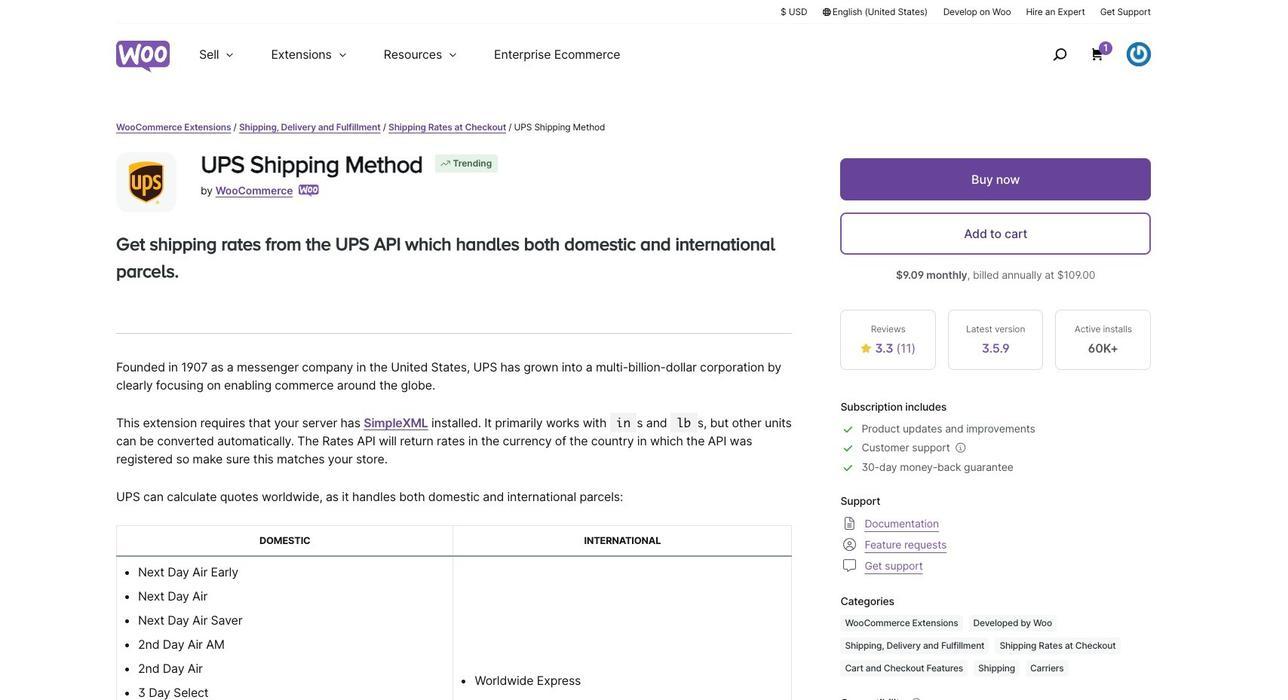 Task type: vqa. For each thing, say whether or not it's contained in the screenshot.
leftmost true
no



Task type: locate. For each thing, give the bounding box(es) containing it.
circle user image
[[841, 536, 859, 554]]

open account menu image
[[1127, 42, 1151, 66]]

service navigation menu element
[[1021, 30, 1151, 79]]

developed by woocommerce image
[[299, 185, 319, 197]]

search image
[[1048, 42, 1072, 66]]



Task type: describe. For each thing, give the bounding box(es) containing it.
product icon image
[[116, 152, 177, 213]]

circle info image
[[909, 696, 924, 701]]

message image
[[841, 557, 859, 575]]

file lines image
[[841, 515, 859, 533]]

breadcrumb element
[[116, 121, 1151, 134]]

arrow trend up image
[[439, 158, 451, 170]]



